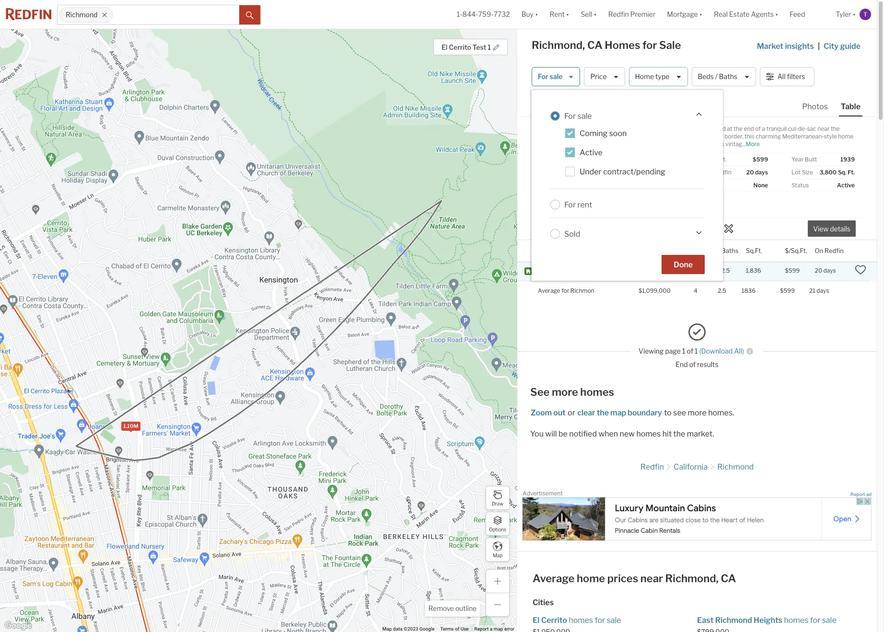 Task type: locate. For each thing, give the bounding box(es) containing it.
0 horizontal spatial el
[[442, 43, 447, 51]]

(download
[[699, 347, 733, 355]]

sale
[[659, 39, 681, 51]]

0 horizontal spatial 20
[[746, 169, 754, 176]]

viewing
[[639, 347, 664, 355]]

details
[[830, 225, 850, 233]]

1 horizontal spatial ca
[[721, 572, 736, 585]]

home left prices
[[577, 572, 605, 585]]

1 vertical spatial ft.
[[848, 169, 855, 176]]

0 vertical spatial 4
[[638, 212, 643, 220]]

home type button
[[629, 67, 688, 86]]

4 ▾ from the left
[[699, 10, 702, 18]]

1 horizontal spatial ft.
[[848, 169, 855, 176]]

2 ▾ from the left
[[566, 10, 569, 18]]

buy ▾ button
[[521, 0, 538, 29]]

this
[[745, 133, 754, 140]]

the right hit
[[673, 430, 685, 439]]

richmond, down rent ▾ button
[[532, 39, 585, 51]]

0 vertical spatial 1,836
[[673, 212, 692, 220]]

0 vertical spatial active
[[580, 148, 603, 157]]

dialog containing for sale
[[532, 90, 723, 281]]

el inside button
[[442, 43, 447, 51]]

of
[[755, 125, 761, 132], [687, 347, 693, 355], [689, 360, 696, 369], [455, 627, 459, 632]]

1 horizontal spatial near
[[818, 125, 830, 132]]

1 vertical spatial home
[[577, 572, 605, 585]]

1 vertical spatial map
[[494, 627, 503, 632]]

active for coming soon
[[580, 148, 603, 157]]

0 vertical spatial near
[[818, 125, 830, 132]]

hit
[[662, 430, 672, 439]]

near up style
[[818, 125, 830, 132]]

1 vertical spatial average
[[533, 572, 575, 585]]

at
[[727, 125, 732, 132]]

active down sq.
[[837, 182, 855, 189]]

$599 down $/sq.ft. button at the right top
[[785, 267, 800, 274]]

map left the data
[[382, 627, 392, 632]]

on inside button
[[815, 247, 823, 254]]

759-
[[478, 10, 494, 18]]

days up none
[[755, 169, 768, 176]]

1 vertical spatial more
[[688, 408, 707, 418]]

1 vertical spatial 20 days
[[815, 267, 836, 274]]

1 horizontal spatial 20
[[815, 267, 822, 274]]

1 horizontal spatial richmond,
[[665, 572, 719, 585]]

20 days down on redfin button
[[815, 267, 836, 274]]

active up under
[[580, 148, 603, 157]]

1 vertical spatial $1,099,000
[[639, 287, 671, 294]]

1 vertical spatial days
[[823, 267, 836, 274]]

of right end at the right top of the page
[[755, 125, 761, 132]]

1 horizontal spatial home
[[838, 133, 854, 140]]

0 vertical spatial report
[[851, 492, 865, 497]]

1 horizontal spatial on
[[815, 247, 823, 254]]

albany
[[705, 133, 723, 140]]

0 horizontal spatial for sale
[[538, 73, 563, 81]]

redfin down hit
[[640, 463, 664, 472]]

sq.ft. button
[[746, 240, 762, 262]]

map region
[[0, 0, 551, 632]]

1 vertical spatial 4
[[697, 267, 701, 274]]

report inside button
[[851, 492, 865, 497]]

▾ right buy at the right of page
[[535, 10, 538, 18]]

prices
[[607, 572, 638, 585]]

map down options
[[493, 553, 503, 558]]

0 vertical spatial 20 days
[[746, 169, 768, 176]]

ft.
[[720, 156, 726, 163], [848, 169, 855, 176]]

1 horizontal spatial map
[[493, 553, 503, 558]]

average for average home prices near richmond, ca
[[533, 572, 575, 585]]

▾ inside rent ▾ dropdown button
[[566, 10, 569, 18]]

2 horizontal spatial 1
[[695, 347, 698, 355]]

$599 left 21
[[780, 287, 795, 294]]

▾ for tyler ▾
[[853, 10, 856, 18]]

ca
[[587, 39, 603, 51], [721, 572, 736, 585]]

0 horizontal spatial on
[[705, 169, 713, 176]]

of left use
[[455, 627, 459, 632]]

on down view
[[815, 247, 823, 254]]

average
[[538, 287, 560, 295], [533, 572, 575, 585]]

▾ for rent ▾
[[566, 10, 569, 18]]

richmond, up cities heading
[[665, 572, 719, 585]]

1 horizontal spatial more
[[688, 408, 707, 418]]

0 vertical spatial $599
[[753, 156, 768, 163]]

$1,099,000 down done button at the top right
[[639, 287, 671, 294]]

▾ for mortgage ▾
[[699, 10, 702, 18]]

▾ right mortgage
[[699, 10, 702, 18]]

1 vertical spatial 1,836
[[746, 267, 761, 274]]

a
[[762, 125, 765, 132], [490, 627, 492, 632]]

1 horizontal spatial on redfin
[[815, 247, 844, 254]]

1 horizontal spatial cerrito
[[541, 616, 567, 625]]

20 up none
[[746, 169, 754, 176]]

a left error
[[490, 627, 492, 632]]

2 vertical spatial richmond
[[715, 616, 752, 625]]

1 ▾ from the left
[[535, 10, 538, 18]]

1 up "end of results"
[[695, 347, 698, 355]]

homes.
[[708, 408, 734, 418]]

0 vertical spatial home
[[838, 133, 854, 140]]

el for el cerrito test 1
[[442, 43, 447, 51]]

1 horizontal spatial 20 days
[[815, 267, 836, 274]]

will
[[545, 430, 557, 439]]

report for report a map error
[[474, 627, 489, 632]]

report right use
[[474, 627, 489, 632]]

remove richmond image
[[102, 12, 108, 18]]

map inside button
[[493, 553, 503, 558]]

buy ▾
[[521, 10, 538, 18]]

None search field
[[113, 5, 239, 24]]

heading
[[537, 212, 614, 237]]

el down cities
[[533, 616, 540, 625]]

map button
[[486, 538, 510, 562]]

average left richmond:
[[538, 287, 560, 295]]

0 horizontal spatial map
[[382, 627, 392, 632]]

0 vertical spatial richmond,
[[532, 39, 585, 51]]

1 vertical spatial ca
[[721, 572, 736, 585]]

of up "end of results"
[[687, 347, 693, 355]]

1 horizontal spatial a
[[762, 125, 765, 132]]

richmond right california link
[[717, 463, 754, 472]]

0 vertical spatial cerrito
[[449, 43, 471, 51]]

baths down x-out this home image
[[722, 247, 739, 254]]

more link
[[746, 140, 760, 148]]

tyler
[[836, 10, 851, 18]]

agents
[[751, 10, 774, 18]]

more up out
[[552, 386, 578, 398]]

1 horizontal spatial for sale
[[564, 111, 592, 121]]

more right see
[[688, 408, 707, 418]]

1 vertical spatial on
[[815, 247, 823, 254]]

sell ▾ button
[[575, 0, 603, 29]]

price
[[590, 73, 607, 81]]

$1,099,000
[[641, 267, 673, 274], [639, 287, 671, 294]]

sq.
[[838, 169, 847, 176]]

beds / baths button
[[692, 67, 756, 86]]

$1,099,000 left done
[[641, 267, 673, 274]]

home right style
[[838, 133, 854, 140]]

average up cities
[[533, 572, 575, 585]]

favorite this home image
[[855, 264, 866, 276]]

0 vertical spatial map
[[610, 408, 626, 418]]

richmond left "remove richmond" image
[[66, 11, 98, 19]]

1 vertical spatial 20
[[815, 267, 822, 274]]

redfin premier
[[608, 10, 656, 18]]

all
[[777, 73, 786, 81]]

0 horizontal spatial 1
[[488, 43, 491, 51]]

days right 21
[[817, 287, 829, 294]]

richmond right east
[[715, 616, 752, 625]]

2 vertical spatial for
[[564, 200, 576, 209]]

1 vertical spatial map
[[382, 627, 392, 632]]

$/sq.
[[705, 156, 719, 163]]

1 vertical spatial active
[[837, 182, 855, 189]]

$599
[[753, 156, 768, 163], [785, 267, 800, 274], [780, 287, 795, 294]]

0 vertical spatial beds
[[698, 73, 714, 81]]

google image
[[2, 620, 34, 632]]

map
[[493, 553, 503, 558], [382, 627, 392, 632]]

1 right test
[[488, 43, 491, 51]]

map left error
[[494, 627, 503, 632]]

cities
[[533, 598, 554, 607]]

1 horizontal spatial active
[[837, 182, 855, 189]]

view details button
[[808, 221, 856, 237]]

near
[[818, 125, 830, 132], [640, 572, 663, 585]]

0 vertical spatial 20
[[746, 169, 754, 176]]

0 vertical spatial ca
[[587, 39, 603, 51]]

for sale button
[[532, 67, 580, 86]]

0 vertical spatial days
[[755, 169, 768, 176]]

1 vertical spatial report
[[474, 627, 489, 632]]

on redfin down view details
[[815, 247, 844, 254]]

0 vertical spatial el
[[442, 43, 447, 51]]

baths right /
[[719, 73, 737, 81]]

real estate agents ▾ button
[[708, 0, 784, 29]]

▾ inside buy ▾ dropdown button
[[535, 10, 538, 18]]

the up style
[[831, 125, 840, 132]]

sale inside for sale button
[[550, 73, 563, 81]]

1 horizontal spatial map
[[610, 408, 626, 418]]

cerrito left test
[[449, 43, 471, 51]]

0 horizontal spatial cerrito
[[449, 43, 471, 51]]

you
[[530, 430, 544, 439]]

beds for beds / baths
[[698, 73, 714, 81]]

20 up the 21 days
[[815, 267, 822, 274]]

0 horizontal spatial a
[[490, 627, 492, 632]]

data
[[393, 627, 403, 632]]

4 right done
[[697, 267, 701, 274]]

near right prices
[[640, 572, 663, 585]]

cerrito down cities
[[541, 616, 567, 625]]

zoom out button
[[530, 408, 566, 418]]

0 horizontal spatial near
[[640, 572, 663, 585]]

2 vertical spatial $599
[[780, 287, 795, 294]]

sold
[[564, 229, 580, 239]]

baths
[[719, 73, 737, 81], [722, 247, 739, 254]]

on up hoa
[[705, 169, 713, 176]]

▾ inside mortgage ▾ dropdown button
[[699, 10, 702, 18]]

a up charming
[[762, 125, 765, 132]]

lot
[[792, 169, 801, 176]]

end
[[744, 125, 754, 132]]

2 vertical spatial 4
[[694, 287, 697, 294]]

ft. right $/sq.
[[720, 156, 726, 163]]

map data ©2023 google
[[382, 627, 435, 632]]

on redfin button
[[815, 240, 844, 262]]

0 horizontal spatial 20 days
[[746, 169, 768, 176]]

beds left baths button
[[697, 247, 712, 254]]

view
[[813, 225, 829, 233]]

6 ▾ from the left
[[853, 10, 856, 18]]

cerrito for test
[[449, 43, 471, 51]]

feed
[[790, 10, 805, 18]]

20 days up none
[[746, 169, 768, 176]]

0 horizontal spatial report
[[474, 627, 489, 632]]

beds left /
[[698, 73, 714, 81]]

redfin left premier
[[608, 10, 629, 18]]

map up you will be notified when new homes hit the market.
[[610, 408, 626, 418]]

report a map error link
[[474, 627, 514, 632]]

done button
[[662, 255, 705, 274]]

20
[[746, 169, 754, 176], [815, 267, 822, 274]]

0 horizontal spatial active
[[580, 148, 603, 157]]

the right clear
[[597, 408, 609, 418]]

beds button
[[697, 240, 712, 262]]

clear the map boundary button
[[577, 408, 662, 418]]

beds inside beds / baths button
[[698, 73, 714, 81]]

0 horizontal spatial map
[[494, 627, 503, 632]]

redfin
[[608, 10, 629, 18], [714, 169, 731, 176], [825, 247, 844, 254], [640, 463, 664, 472]]

days down on redfin button
[[823, 267, 836, 274]]

/
[[715, 73, 718, 81]]

1 inside el cerrito test 1 button
[[488, 43, 491, 51]]

type
[[655, 73, 669, 81]]

or
[[568, 408, 575, 418]]

cerrito inside button
[[449, 43, 471, 51]]

lot size
[[792, 169, 813, 176]]

el left test
[[442, 43, 447, 51]]

©2023
[[404, 627, 418, 632]]

1,836
[[673, 212, 692, 220], [746, 267, 761, 274]]

0 horizontal spatial on redfin
[[705, 169, 731, 176]]

0 vertical spatial more
[[552, 386, 578, 398]]

1 vertical spatial a
[[490, 627, 492, 632]]

buy
[[521, 10, 534, 18]]

0 vertical spatial average
[[538, 287, 560, 295]]

more
[[552, 386, 578, 398], [688, 408, 707, 418]]

21 days
[[809, 287, 829, 294]]

5 ▾ from the left
[[775, 10, 778, 18]]

1 vertical spatial beds
[[697, 247, 712, 254]]

end of results
[[676, 360, 719, 369]]

3 ▾ from the left
[[594, 10, 597, 18]]

dialog
[[532, 90, 723, 281]]

redfin premier button
[[603, 0, 661, 29]]

1
[[488, 43, 491, 51], [682, 347, 685, 355], [695, 347, 698, 355]]

0 horizontal spatial ft.
[[720, 156, 726, 163]]

1 right page
[[682, 347, 685, 355]]

0 vertical spatial a
[[762, 125, 765, 132]]

0 vertical spatial ft.
[[720, 156, 726, 163]]

map for map data ©2023 google
[[382, 627, 392, 632]]

4 down done button at the top right
[[694, 287, 697, 294]]

▾ right tyler
[[853, 10, 856, 18]]

1 horizontal spatial el
[[533, 616, 540, 625]]

ft. right sq.
[[848, 169, 855, 176]]

market insights | city guide
[[757, 42, 861, 51]]

nestled
[[705, 125, 726, 132]]

california link
[[674, 463, 708, 472]]

20 days
[[746, 169, 768, 176], [815, 267, 836, 274]]

for sale
[[538, 73, 563, 81], [564, 111, 592, 121]]

of inside the nestled at the end of a tranquil cul-de-sac near the albany border, this charming mediterranean-style home exudes vintag...
[[755, 125, 761, 132]]

0 vertical spatial map
[[493, 553, 503, 558]]

richmond
[[66, 11, 98, 19], [717, 463, 754, 472], [715, 616, 752, 625]]

▾ right rent
[[566, 10, 569, 18]]

▾ inside sell ▾ dropdown button
[[594, 10, 597, 18]]

▾ right agents
[[775, 10, 778, 18]]

0 horizontal spatial home
[[577, 572, 605, 585]]

$599 down the more link
[[753, 156, 768, 163]]

on redfin down $/sq. ft.
[[705, 169, 731, 176]]

ca left homes
[[587, 39, 603, 51]]

report left ad
[[851, 492, 865, 497]]

out
[[553, 408, 566, 418]]

view details
[[813, 225, 850, 233]]

for inside button
[[538, 73, 548, 81]]

cul-
[[788, 125, 798, 132]]

4 down 'contract/pending'
[[638, 212, 643, 220]]

▾ right sell
[[594, 10, 597, 18]]

el cerrito test 1 button
[[433, 39, 508, 55]]

0 vertical spatial for sale
[[538, 73, 563, 81]]

0 vertical spatial on
[[705, 169, 713, 176]]

1 vertical spatial el
[[533, 616, 540, 625]]

1 vertical spatial cerrito
[[541, 616, 567, 625]]

page
[[665, 347, 681, 355]]

1-
[[457, 10, 462, 18]]

ca up cities heading
[[721, 572, 736, 585]]



Task type: describe. For each thing, give the bounding box(es) containing it.
sell
[[581, 10, 592, 18]]

active for 3,800 sq. ft.
[[837, 182, 855, 189]]

heights
[[754, 616, 782, 625]]

rent ▾ button
[[544, 0, 575, 29]]

richmond link
[[717, 463, 754, 472]]

0 vertical spatial on redfin
[[705, 169, 731, 176]]

remove
[[428, 605, 454, 613]]

hoa
[[705, 182, 717, 189]]

homes
[[605, 39, 640, 51]]

boundary
[[628, 408, 662, 418]]

1 vertical spatial $599
[[785, 267, 800, 274]]

2 vertical spatial days
[[817, 287, 829, 294]]

contract/pending
[[603, 167, 665, 176]]

zoom out or clear the map boundary to see more homes.
[[531, 408, 734, 418]]

richmond, ca homes for sale
[[532, 39, 681, 51]]

▾ for buy ▾
[[535, 10, 538, 18]]

built
[[805, 156, 817, 163]]

for sale inside button
[[538, 73, 563, 81]]

▾ for sell ▾
[[594, 10, 597, 18]]

redfin down $/sq. ft.
[[714, 169, 731, 176]]

0 horizontal spatial richmond,
[[532, 39, 585, 51]]

0 vertical spatial 2.5
[[654, 212, 665, 220]]

cerrito for homes
[[541, 616, 567, 625]]

el for el cerrito homes for sale
[[533, 616, 540, 625]]

rent
[[577, 200, 592, 209]]

1.10m
[[123, 423, 138, 430]]

coming
[[580, 129, 608, 138]]

error
[[504, 627, 514, 632]]

0 horizontal spatial 1,836
[[673, 212, 692, 220]]

1-844-759-7732
[[457, 10, 510, 18]]

estate
[[729, 10, 750, 18]]

home inside the nestled at the end of a tranquil cul-de-sac near the albany border, this charming mediterranean-style home exudes vintag...
[[838, 133, 854, 140]]

baths inside button
[[719, 73, 737, 81]]

1939
[[840, 156, 855, 163]]

1836
[[742, 287, 756, 294]]

user photo image
[[860, 9, 871, 20]]

$/sq. ft.
[[705, 156, 726, 163]]

view details link
[[808, 220, 856, 237]]

tranquil
[[766, 125, 787, 132]]

new
[[620, 430, 635, 439]]

table
[[841, 102, 861, 111]]

sq.ft.
[[746, 247, 762, 254]]

sell ▾
[[581, 10, 597, 18]]

coming soon
[[580, 129, 627, 138]]

average home prices near richmond, ca
[[533, 572, 736, 585]]

beds for beds
[[697, 247, 712, 254]]

1 vertical spatial near
[[640, 572, 663, 585]]

be
[[559, 430, 568, 439]]

photos
[[802, 102, 828, 111]]

1 vertical spatial on redfin
[[815, 247, 844, 254]]

buy ▾ button
[[516, 0, 544, 29]]

home type
[[635, 73, 669, 81]]

ad
[[866, 492, 872, 497]]

▾ inside real estate agents ▾ link
[[775, 10, 778, 18]]

1-844-759-7732 link
[[457, 10, 510, 18]]

east richmond heights homes for sale
[[697, 616, 837, 625]]

of right the end
[[689, 360, 696, 369]]

x-out this home image
[[723, 223, 735, 234]]

844-
[[462, 10, 478, 18]]

none
[[753, 182, 768, 189]]

results
[[697, 360, 719, 369]]

market
[[757, 42, 783, 51]]

draw button
[[486, 486, 510, 510]]

map for map
[[493, 553, 503, 558]]

0 horizontal spatial more
[[552, 386, 578, 398]]

1 vertical spatial richmond,
[[665, 572, 719, 585]]

nestled at the end of a tranquil cul-de-sac near the albany border, this charming mediterranean-style home exudes vintag...
[[705, 125, 854, 148]]

style
[[824, 133, 837, 140]]

report ad
[[851, 492, 872, 497]]

1 vertical spatial 2.5
[[722, 267, 730, 274]]

average for richmond:
[[538, 287, 599, 295]]

when
[[599, 430, 618, 439]]

photos button
[[800, 102, 839, 116]]

|
[[818, 42, 820, 51]]

redfin link
[[640, 463, 664, 472]]

real estate agents ▾
[[714, 10, 778, 18]]

california
[[674, 463, 708, 472]]

mortgage ▾ button
[[667, 0, 702, 29]]

average for average for richmond:
[[538, 287, 560, 295]]

outline
[[455, 605, 477, 613]]

zoom
[[531, 408, 552, 418]]

1 horizontal spatial 1
[[682, 347, 685, 355]]

(download all) link
[[699, 347, 744, 355]]

0 vertical spatial richmond
[[66, 11, 98, 19]]

photo of 7202 a st, el cerrito, ca 94530 image
[[532, 117, 697, 240]]

report for report ad
[[851, 492, 865, 497]]

a inside the nestled at the end of a tranquil cul-de-sac near the albany border, this charming mediterranean-style home exudes vintag...
[[762, 125, 765, 132]]

terms
[[440, 627, 454, 632]]

0 horizontal spatial ca
[[587, 39, 603, 51]]

market.
[[687, 430, 714, 439]]

2 vertical spatial 2.5
[[718, 287, 726, 294]]

advertisement
[[523, 490, 563, 497]]

ad region
[[523, 498, 872, 541]]

remove outline button
[[425, 601, 480, 617]]

options button
[[486, 512, 510, 536]]

soon
[[609, 129, 627, 138]]

1 vertical spatial richmond
[[717, 463, 754, 472]]

the right 'at'
[[734, 125, 743, 132]]

near inside the nestled at the end of a tranquil cul-de-sac near the albany border, this charming mediterranean-style home exudes vintag...
[[818, 125, 830, 132]]

rent ▾ button
[[550, 0, 569, 29]]

1 vertical spatial for sale
[[564, 111, 592, 121]]

0 vertical spatial $1,099,000
[[641, 267, 673, 274]]

notified
[[569, 430, 597, 439]]

report a map error
[[474, 627, 514, 632]]

1 vertical spatial for
[[564, 111, 576, 121]]

submit search image
[[246, 11, 254, 19]]

richmond:
[[570, 287, 599, 295]]

redfin down view details
[[825, 247, 844, 254]]

sac
[[807, 125, 816, 132]]

vintag...
[[725, 140, 746, 148]]

to
[[664, 408, 672, 418]]

real estate agents ▾ link
[[714, 0, 778, 29]]

see more homes
[[530, 386, 614, 398]]

terms of use link
[[440, 627, 469, 632]]

cities heading
[[533, 598, 862, 608]]

exudes
[[705, 140, 724, 148]]

draw
[[492, 501, 503, 507]]

1 vertical spatial baths
[[722, 247, 739, 254]]

1 horizontal spatial 1,836
[[746, 267, 761, 274]]

7732
[[494, 10, 510, 18]]

end
[[676, 360, 688, 369]]



Task type: vqa. For each thing, say whether or not it's contained in the screenshot.
the HOA
yes



